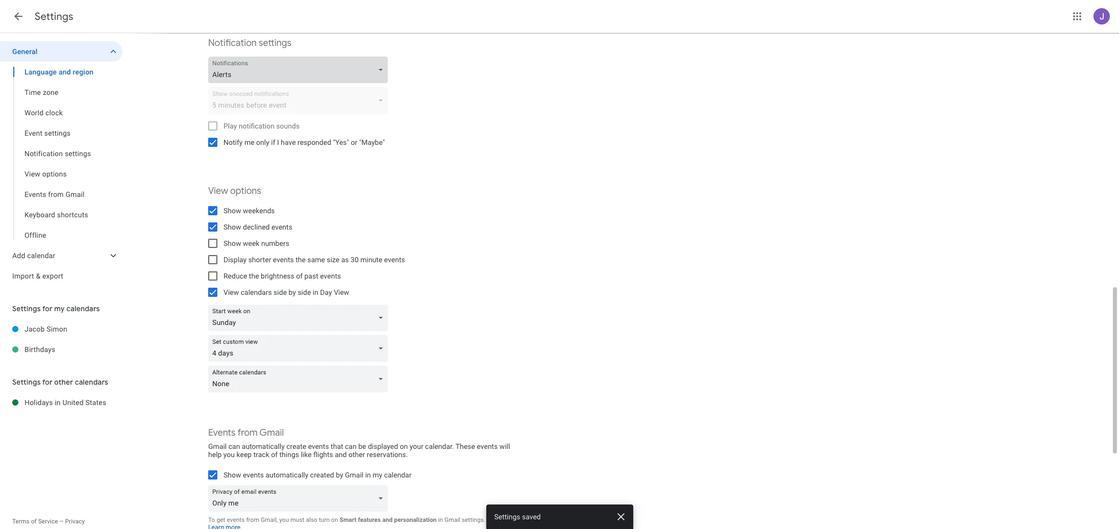 Task type: describe. For each thing, give the bounding box(es) containing it.
show weekends
[[224, 207, 275, 215]]

event
[[24, 129, 42, 137]]

your
[[410, 443, 423, 451]]

view right the day
[[334, 288, 349, 297]]

"maybe"
[[359, 138, 385, 146]]

smart
[[340, 517, 357, 524]]

saved
[[522, 513, 541, 521]]

settings for settings for other calendars
[[12, 378, 41, 387]]

show for show week numbers
[[224, 239, 241, 248]]

show for show declined events
[[224, 223, 241, 231]]

holidays in united states
[[24, 399, 106, 407]]

settings.
[[462, 517, 485, 524]]

time zone
[[24, 88, 59, 96]]

events down size
[[320, 272, 341, 280]]

view up show weekends
[[208, 185, 228, 197]]

show week numbers
[[224, 239, 289, 248]]

keyboard shortcuts
[[24, 211, 88, 219]]

jacob
[[24, 325, 45, 333]]

must
[[291, 517, 304, 524]]

terms of service – privacy
[[12, 518, 85, 525]]

and inside events from gmail gmail can automatically create events that can be displayed on your calendar. these events will help you keep track of things like flights and other reservations.
[[335, 451, 347, 459]]

language
[[24, 68, 57, 76]]

in down reservations.
[[365, 471, 371, 479]]

reduce the brightness of past events
[[224, 272, 341, 280]]

track
[[253, 451, 269, 459]]

numbers
[[261, 239, 289, 248]]

0 horizontal spatial calendar
[[27, 252, 55, 260]]

terms
[[12, 518, 29, 525]]

settings for my calendars
[[12, 304, 100, 313]]

gmail,
[[261, 517, 278, 524]]

service
[[38, 518, 58, 525]]

to
[[208, 517, 215, 524]]

if
[[271, 138, 275, 146]]

add
[[12, 252, 25, 260]]

2 side from the left
[[298, 288, 311, 297]]

reservations.
[[367, 451, 408, 459]]

calendars for settings for other calendars
[[75, 378, 108, 387]]

features
[[358, 517, 381, 524]]

settings for my calendars tree
[[0, 319, 122, 360]]

export
[[42, 272, 63, 280]]

notify
[[224, 138, 243, 146]]

world clock
[[24, 109, 63, 117]]

in left the day
[[313, 288, 318, 297]]

0 vertical spatial calendars
[[241, 288, 272, 297]]

0 vertical spatial the
[[296, 256, 306, 264]]

general
[[12, 47, 38, 56]]

from for events from gmail gmail can automatically create events that can be displayed on your calendar. these events will help you keep track of things like flights and other reservations.
[[238, 427, 258, 439]]

i
[[277, 138, 279, 146]]

shorter
[[248, 256, 271, 264]]

view options inside tree
[[24, 170, 67, 178]]

view up events from gmail
[[24, 170, 40, 178]]

on inside events from gmail gmail can automatically create events that can be displayed on your calendar. these events will help you keep track of things like flights and other reservations.
[[400, 443, 408, 451]]

settings saved
[[494, 513, 541, 521]]

get
[[217, 517, 225, 524]]

jacob simon
[[24, 325, 67, 333]]

–
[[60, 518, 64, 525]]

terms of service link
[[12, 518, 58, 525]]

0 vertical spatial notification settings
[[208, 37, 291, 49]]

settings heading
[[35, 10, 73, 23]]

have
[[281, 138, 296, 146]]

0 vertical spatial settings
[[259, 37, 291, 49]]

day
[[320, 288, 332, 297]]

events right get
[[227, 517, 245, 524]]

notify me only if i have responded "yes" or "maybe"
[[224, 138, 385, 146]]

&
[[36, 272, 40, 280]]

1 vertical spatial settings
[[44, 129, 71, 137]]

1 vertical spatial automatically
[[266, 471, 308, 479]]

holidays in united states link
[[24, 393, 122, 413]]

past
[[304, 272, 318, 280]]

privacy
[[65, 518, 85, 525]]

general tree item
[[0, 41, 122, 62]]

show events automatically created by gmail in my calendar
[[224, 471, 412, 479]]

tree containing general
[[0, 41, 122, 286]]

display
[[224, 256, 247, 264]]

weekends
[[243, 207, 275, 215]]

1 horizontal spatial options
[[230, 185, 261, 197]]

notification inside tree
[[24, 150, 63, 158]]

notification settings inside tree
[[24, 150, 91, 158]]

from for events from gmail
[[48, 190, 64, 199]]

events for events from gmail gmail can automatically create events that can be displayed on your calendar. these events will help you keep track of things like flights and other reservations.
[[208, 427, 236, 439]]

reduce
[[224, 272, 247, 280]]

personalization
[[394, 517, 437, 524]]

size
[[327, 256, 340, 264]]

"yes"
[[333, 138, 349, 146]]

1 horizontal spatial notification
[[208, 37, 257, 49]]

language and region
[[24, 68, 94, 76]]

gmail left 'keep'
[[208, 443, 227, 451]]

calendar.
[[425, 443, 454, 451]]

week
[[243, 239, 260, 248]]

view calendars side by side in day view
[[224, 288, 349, 297]]

in right personalization
[[438, 517, 443, 524]]

2 horizontal spatial and
[[382, 517, 393, 524]]

for for my
[[42, 304, 52, 313]]

0 horizontal spatial of
[[31, 518, 37, 525]]

help
[[208, 451, 222, 459]]

offline
[[24, 231, 46, 239]]

things
[[279, 451, 299, 459]]

create
[[286, 443, 306, 451]]

will
[[500, 443, 510, 451]]

sounds
[[276, 122, 300, 130]]

settings for settings saved
[[494, 513, 520, 521]]

responded
[[298, 138, 331, 146]]

me
[[244, 138, 254, 146]]

events from gmail gmail can automatically create events that can be displayed on your calendar. these events will help you keep track of things like flights and other reservations.
[[208, 427, 510, 459]]

displayed
[[368, 443, 398, 451]]

keyboard
[[24, 211, 55, 219]]

2 vertical spatial settings
[[65, 150, 91, 158]]

events down track
[[243, 471, 264, 479]]

region
[[73, 68, 94, 76]]

1 horizontal spatial calendar
[[384, 471, 412, 479]]



Task type: vqa. For each thing, say whether or not it's contained in the screenshot.
Show week numbers show
yes



Task type: locate. For each thing, give the bounding box(es) containing it.
0 horizontal spatial on
[[331, 517, 338, 524]]

my up jacob simon tree item
[[54, 304, 65, 313]]

settings
[[259, 37, 291, 49], [44, 129, 71, 137], [65, 150, 91, 158]]

be
[[358, 443, 366, 451]]

1 vertical spatial the
[[249, 272, 259, 280]]

time
[[24, 88, 41, 96]]

0 vertical spatial other
[[54, 378, 73, 387]]

1 horizontal spatial side
[[298, 288, 311, 297]]

1 vertical spatial view options
[[208, 185, 261, 197]]

0 horizontal spatial side
[[274, 288, 287, 297]]

and right flights at left
[[335, 451, 347, 459]]

options
[[42, 170, 67, 178], [230, 185, 261, 197]]

1 horizontal spatial the
[[296, 256, 306, 264]]

import
[[12, 272, 34, 280]]

calendar down reservations.
[[384, 471, 412, 479]]

by down reduce the brightness of past events
[[289, 288, 296, 297]]

0 vertical spatial events
[[24, 190, 46, 199]]

birthdays link
[[24, 339, 122, 360]]

1 vertical spatial notification
[[24, 150, 63, 158]]

0 horizontal spatial you
[[223, 451, 235, 459]]

events
[[272, 223, 292, 231], [273, 256, 294, 264], [384, 256, 405, 264], [320, 272, 341, 280], [308, 443, 329, 451], [477, 443, 498, 451], [243, 471, 264, 479], [227, 517, 245, 524]]

0 vertical spatial you
[[223, 451, 235, 459]]

0 horizontal spatial my
[[54, 304, 65, 313]]

to get events from gmail, you must also turn on smart features and personalization in gmail settings.
[[208, 517, 485, 524]]

notification
[[239, 122, 275, 130]]

the left same on the top
[[296, 256, 306, 264]]

birthdays
[[24, 346, 55, 354]]

events left that
[[308, 443, 329, 451]]

2 vertical spatial and
[[382, 517, 393, 524]]

from inside events from gmail gmail can automatically create events that can be displayed on your calendar. these events will help you keep track of things like flights and other reservations.
[[238, 427, 258, 439]]

show
[[224, 207, 241, 215], [224, 223, 241, 231], [224, 239, 241, 248], [224, 471, 241, 479]]

0 horizontal spatial and
[[59, 68, 71, 76]]

1 horizontal spatial of
[[271, 451, 278, 459]]

1 horizontal spatial you
[[279, 517, 289, 524]]

events up help
[[208, 427, 236, 439]]

states
[[85, 399, 106, 407]]

settings for other calendars
[[12, 378, 108, 387]]

1 horizontal spatial other
[[349, 451, 365, 459]]

1 can from the left
[[228, 443, 240, 451]]

1 horizontal spatial and
[[335, 451, 347, 459]]

0 vertical spatial from
[[48, 190, 64, 199]]

3 show from the top
[[224, 239, 241, 248]]

events left the will
[[477, 443, 498, 451]]

view options up events from gmail
[[24, 170, 67, 178]]

tree
[[0, 41, 122, 286]]

other inside events from gmail gmail can automatically create events that can be displayed on your calendar. these events will help you keep track of things like flights and other reservations.
[[349, 451, 365, 459]]

privacy link
[[65, 518, 85, 525]]

settings left saved
[[494, 513, 520, 521]]

from up keyboard shortcuts
[[48, 190, 64, 199]]

0 vertical spatial my
[[54, 304, 65, 313]]

holidays in united states tree item
[[0, 393, 122, 413]]

that
[[331, 443, 343, 451]]

of right terms
[[31, 518, 37, 525]]

import & export
[[12, 272, 63, 280]]

my down reservations.
[[373, 471, 382, 479]]

brightness
[[261, 272, 294, 280]]

0 horizontal spatial events
[[24, 190, 46, 199]]

0 vertical spatial for
[[42, 304, 52, 313]]

show left weekends
[[224, 207, 241, 215]]

0 vertical spatial calendar
[[27, 252, 55, 260]]

1 horizontal spatial notification settings
[[208, 37, 291, 49]]

you
[[223, 451, 235, 459], [279, 517, 289, 524]]

show declined events
[[224, 223, 292, 231]]

events inside events from gmail gmail can automatically create events that can be displayed on your calendar. these events will help you keep track of things like flights and other reservations.
[[208, 427, 236, 439]]

minute
[[360, 256, 382, 264]]

1 for from the top
[[42, 304, 52, 313]]

view
[[24, 170, 40, 178], [208, 185, 228, 197], [224, 288, 239, 297], [334, 288, 349, 297]]

add calendar
[[12, 252, 55, 260]]

as
[[341, 256, 349, 264]]

side
[[274, 288, 287, 297], [298, 288, 311, 297]]

0 horizontal spatial can
[[228, 443, 240, 451]]

on right turn
[[331, 517, 338, 524]]

calendars for settings for my calendars
[[66, 304, 100, 313]]

you inside events from gmail gmail can automatically create events that can be displayed on your calendar. these events will help you keep track of things like flights and other reservations.
[[223, 451, 235, 459]]

go back image
[[12, 10, 24, 22]]

group containing language and region
[[0, 62, 122, 246]]

other right that
[[349, 451, 365, 459]]

gmail down be
[[345, 471, 364, 479]]

shortcuts
[[57, 211, 88, 219]]

side down reduce the brightness of past events
[[274, 288, 287, 297]]

other
[[54, 378, 73, 387], [349, 451, 365, 459]]

gmail
[[66, 190, 85, 199], [260, 427, 284, 439], [208, 443, 227, 451], [345, 471, 364, 479], [445, 517, 460, 524]]

show for show weekends
[[224, 207, 241, 215]]

these
[[456, 443, 475, 451]]

of left past
[[296, 272, 303, 280]]

calendars up jacob simon tree item
[[66, 304, 100, 313]]

1 vertical spatial from
[[238, 427, 258, 439]]

1 vertical spatial and
[[335, 451, 347, 459]]

gmail up shortcuts
[[66, 190, 85, 199]]

from left gmail,
[[246, 517, 259, 524]]

other up holidays in united states
[[54, 378, 73, 387]]

1 vertical spatial other
[[349, 451, 365, 459]]

calendar
[[27, 252, 55, 260], [384, 471, 412, 479]]

1 horizontal spatial events
[[208, 427, 236, 439]]

2 vertical spatial of
[[31, 518, 37, 525]]

0 horizontal spatial notification settings
[[24, 150, 91, 158]]

0 vertical spatial by
[[289, 288, 296, 297]]

calendar up &
[[27, 252, 55, 260]]

the down shorter
[[249, 272, 259, 280]]

2 can from the left
[[345, 443, 357, 451]]

in
[[313, 288, 318, 297], [55, 399, 61, 407], [365, 471, 371, 479], [438, 517, 443, 524]]

calendars down reduce
[[241, 288, 272, 297]]

1 vertical spatial my
[[373, 471, 382, 479]]

gmail up track
[[260, 427, 284, 439]]

calendars up states
[[75, 378, 108, 387]]

play notification sounds
[[224, 122, 300, 130]]

you right help
[[223, 451, 235, 459]]

show down 'keep'
[[224, 471, 241, 479]]

show for show events automatically created by gmail in my calendar
[[224, 471, 241, 479]]

play
[[224, 122, 237, 130]]

events for events from gmail
[[24, 190, 46, 199]]

on left your at the bottom of the page
[[400, 443, 408, 451]]

of inside events from gmail gmail can automatically create events that can be displayed on your calendar. these events will help you keep track of things like flights and other reservations.
[[271, 451, 278, 459]]

by
[[289, 288, 296, 297], [336, 471, 343, 479]]

world
[[24, 109, 44, 117]]

clock
[[45, 109, 63, 117]]

0 vertical spatial on
[[400, 443, 408, 451]]

0 horizontal spatial notification
[[24, 150, 63, 158]]

notification
[[208, 37, 257, 49], [24, 150, 63, 158]]

can
[[228, 443, 240, 451], [345, 443, 357, 451]]

events
[[24, 190, 46, 199], [208, 427, 236, 439]]

1 horizontal spatial on
[[400, 443, 408, 451]]

settings up jacob on the bottom of page
[[12, 304, 41, 313]]

events up "keyboard"
[[24, 190, 46, 199]]

can left be
[[345, 443, 357, 451]]

from
[[48, 190, 64, 199], [238, 427, 258, 439], [246, 517, 259, 524]]

for
[[42, 304, 52, 313], [42, 378, 52, 387]]

1 horizontal spatial by
[[336, 471, 343, 479]]

settings for settings
[[35, 10, 73, 23]]

from up 'keep'
[[238, 427, 258, 439]]

jacob simon tree item
[[0, 319, 122, 339]]

1 show from the top
[[224, 207, 241, 215]]

1 vertical spatial notification settings
[[24, 150, 91, 158]]

same
[[307, 256, 325, 264]]

show up display
[[224, 239, 241, 248]]

0 horizontal spatial other
[[54, 378, 73, 387]]

1 vertical spatial by
[[336, 471, 343, 479]]

events up 'numbers'
[[272, 223, 292, 231]]

and right the features
[[382, 517, 393, 524]]

side down past
[[298, 288, 311, 297]]

the
[[296, 256, 306, 264], [249, 272, 259, 280]]

by right created
[[336, 471, 343, 479]]

2 vertical spatial from
[[246, 517, 259, 524]]

gmail left settings.
[[445, 517, 460, 524]]

0 horizontal spatial view options
[[24, 170, 67, 178]]

my
[[54, 304, 65, 313], [373, 471, 382, 479]]

0 vertical spatial options
[[42, 170, 67, 178]]

1 side from the left
[[274, 288, 287, 297]]

0 vertical spatial of
[[296, 272, 303, 280]]

keep
[[237, 451, 252, 459]]

and left region
[[59, 68, 71, 76]]

0 horizontal spatial options
[[42, 170, 67, 178]]

4 show from the top
[[224, 471, 241, 479]]

display shorter events the same size as 30 minute events
[[224, 256, 405, 264]]

1 vertical spatial of
[[271, 451, 278, 459]]

1 horizontal spatial my
[[373, 471, 382, 479]]

like
[[301, 451, 312, 459]]

view down reduce
[[224, 288, 239, 297]]

2 for from the top
[[42, 378, 52, 387]]

created
[[310, 471, 334, 479]]

0 vertical spatial notification
[[208, 37, 257, 49]]

1 vertical spatial for
[[42, 378, 52, 387]]

1 vertical spatial on
[[331, 517, 338, 524]]

show down show weekends
[[224, 223, 241, 231]]

2 vertical spatial calendars
[[75, 378, 108, 387]]

options up show weekends
[[230, 185, 261, 197]]

simon
[[47, 325, 67, 333]]

automatically left create
[[242, 443, 285, 451]]

holidays
[[24, 399, 53, 407]]

settings right go back image
[[35, 10, 73, 23]]

you left must
[[279, 517, 289, 524]]

0 vertical spatial and
[[59, 68, 71, 76]]

zone
[[43, 88, 59, 96]]

events from gmail
[[24, 190, 85, 199]]

options up events from gmail
[[42, 170, 67, 178]]

1 vertical spatial events
[[208, 427, 236, 439]]

can right help
[[228, 443, 240, 451]]

for for other
[[42, 378, 52, 387]]

0 horizontal spatial the
[[249, 272, 259, 280]]

of right track
[[271, 451, 278, 459]]

flights
[[313, 451, 333, 459]]

1 vertical spatial you
[[279, 517, 289, 524]]

events up reduce the brightness of past events
[[273, 256, 294, 264]]

in left united on the bottom left of page
[[55, 399, 61, 407]]

None field
[[208, 57, 392, 83], [208, 305, 392, 331], [208, 335, 392, 362], [208, 366, 392, 393], [208, 485, 392, 512], [208, 57, 392, 83], [208, 305, 392, 331], [208, 335, 392, 362], [208, 366, 392, 393], [208, 485, 392, 512]]

for up jacob simon
[[42, 304, 52, 313]]

settings for settings for my calendars
[[12, 304, 41, 313]]

birthdays tree item
[[0, 339, 122, 360]]

event settings
[[24, 129, 71, 137]]

in inside tree item
[[55, 399, 61, 407]]

group
[[0, 62, 122, 246]]

30
[[351, 256, 359, 264]]

declined
[[243, 223, 270, 231]]

0 horizontal spatial by
[[289, 288, 296, 297]]

0 vertical spatial automatically
[[242, 443, 285, 451]]

1 horizontal spatial view options
[[208, 185, 261, 197]]

1 vertical spatial calendars
[[66, 304, 100, 313]]

view options
[[24, 170, 67, 178], [208, 185, 261, 197]]

automatically inside events from gmail gmail can automatically create events that can be displayed on your calendar. these events will help you keep track of things like flights and other reservations.
[[242, 443, 285, 451]]

automatically
[[242, 443, 285, 451], [266, 471, 308, 479]]

of
[[296, 272, 303, 280], [271, 451, 278, 459], [31, 518, 37, 525]]

settings up holidays
[[12, 378, 41, 387]]

1 vertical spatial calendar
[[384, 471, 412, 479]]

1 vertical spatial options
[[230, 185, 261, 197]]

view options up show weekends
[[208, 185, 261, 197]]

united
[[63, 399, 84, 407]]

events right the minute
[[384, 256, 405, 264]]

or
[[351, 138, 357, 146]]

2 horizontal spatial of
[[296, 272, 303, 280]]

automatically down things
[[266, 471, 308, 479]]

for up holidays
[[42, 378, 52, 387]]

0 vertical spatial view options
[[24, 170, 67, 178]]

2 show from the top
[[224, 223, 241, 231]]

1 horizontal spatial can
[[345, 443, 357, 451]]



